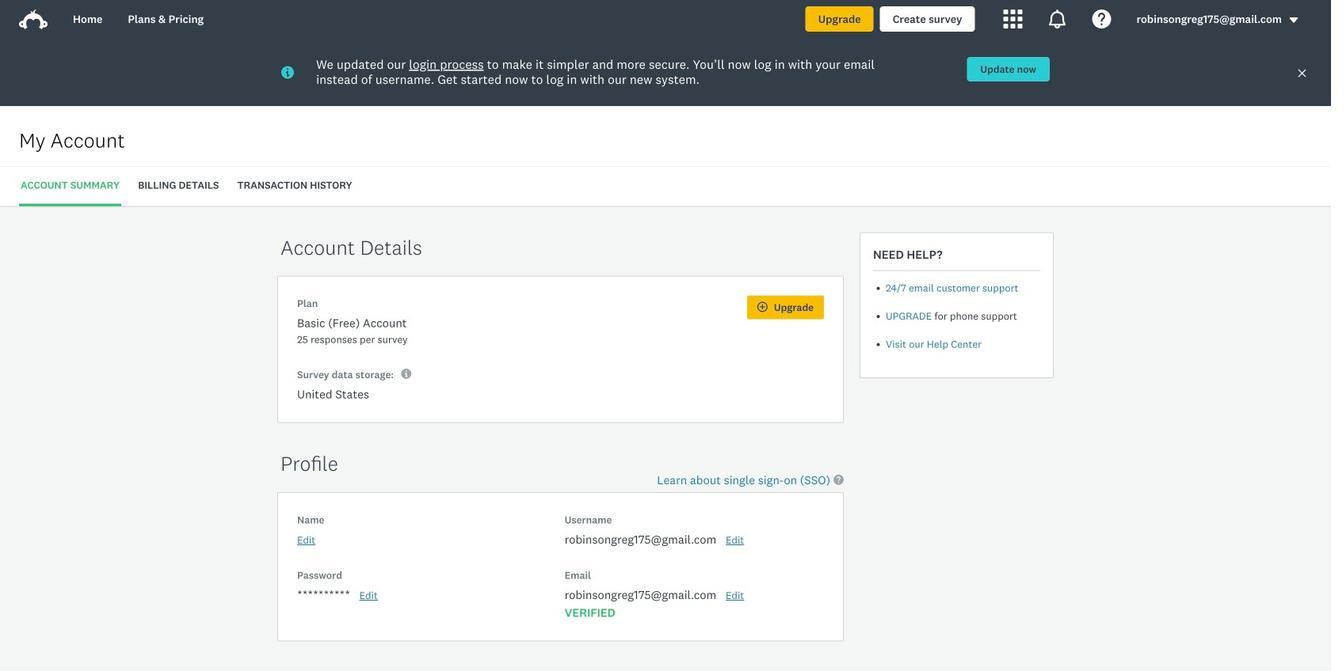 Task type: locate. For each thing, give the bounding box(es) containing it.
surveymonkey logo image
[[19, 10, 48, 29]]

dropdown arrow image
[[1288, 15, 1299, 26]]

1 horizontal spatial products icon image
[[1048, 10, 1067, 29]]

x image
[[1297, 68, 1307, 78]]

0 horizontal spatial products icon image
[[1003, 10, 1022, 29]]

products icon image
[[1003, 10, 1022, 29], [1048, 10, 1067, 29]]



Task type: describe. For each thing, give the bounding box(es) containing it.
help icon image
[[1092, 10, 1111, 29]]

1 products icon image from the left
[[1003, 10, 1022, 29]]

2 products icon image from the left
[[1048, 10, 1067, 29]]



Task type: vqa. For each thing, say whether or not it's contained in the screenshot.
caret down image
no



